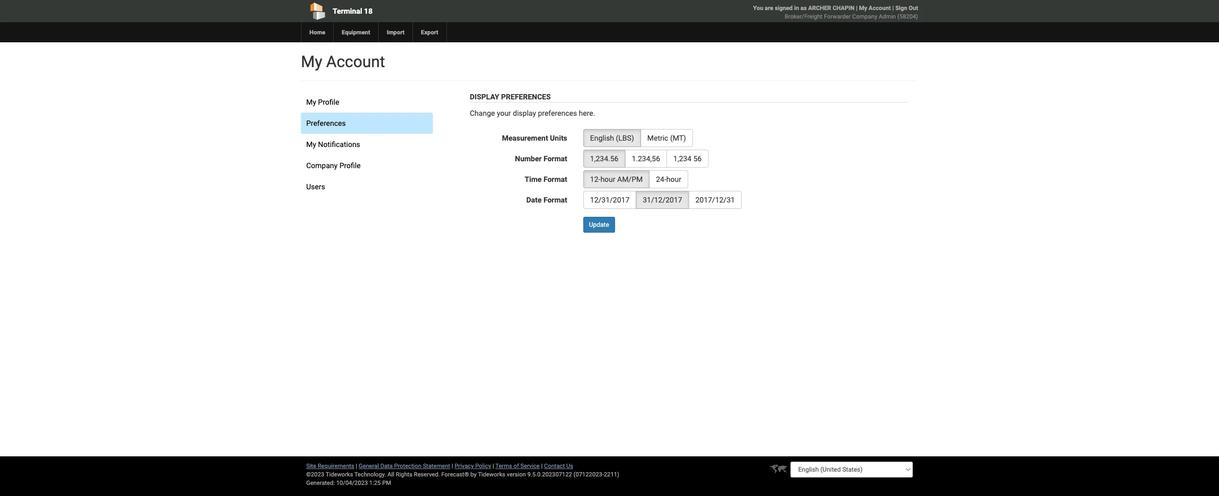 Task type: describe. For each thing, give the bounding box(es) containing it.
requirements
[[318, 463, 354, 470]]

display preferences
[[470, 92, 551, 101]]

contact us link
[[544, 463, 573, 470]]

change
[[470, 109, 495, 118]]

data
[[380, 463, 393, 470]]

sign
[[895, 5, 907, 11]]

home link
[[301, 22, 333, 42]]

| up the forecast® on the left bottom of the page
[[452, 463, 453, 470]]

statement
[[423, 463, 450, 470]]

company profile
[[306, 161, 361, 170]]

tideworks
[[478, 472, 505, 479]]

number format
[[515, 154, 567, 163]]

technology.
[[354, 472, 386, 479]]

units
[[550, 134, 567, 143]]

reserved.
[[414, 472, 440, 479]]

sign out link
[[895, 5, 918, 11]]

0 horizontal spatial company
[[306, 161, 338, 170]]

rights
[[396, 472, 412, 479]]

my notifications
[[306, 140, 360, 149]]

policy
[[475, 463, 491, 470]]

general
[[359, 463, 379, 470]]

(mt)
[[670, 134, 686, 143]]

change your display preferences here.
[[470, 109, 595, 118]]

am/pm
[[617, 175, 643, 184]]

12/31/2017
[[590, 196, 630, 204]]

are
[[765, 5, 773, 11]]

protection
[[394, 463, 421, 470]]

metric (mt)
[[647, 134, 686, 143]]

general data protection statement link
[[359, 463, 450, 470]]

1 horizontal spatial preferences
[[501, 92, 551, 101]]

31/12/2017
[[643, 196, 682, 204]]

of
[[513, 463, 519, 470]]

date
[[526, 196, 542, 204]]

format for date format
[[543, 196, 567, 204]]

import
[[387, 29, 405, 36]]

10/04/2023
[[336, 480, 368, 487]]

version
[[507, 472, 526, 479]]

site requirements link
[[306, 463, 354, 470]]

privacy policy link
[[455, 463, 491, 470]]

format for number format
[[543, 154, 567, 163]]

my account
[[301, 52, 385, 71]]

by
[[470, 472, 477, 479]]

my for my notifications
[[306, 140, 316, 149]]

english
[[590, 134, 614, 143]]

home
[[309, 29, 325, 36]]

| up tideworks
[[493, 463, 494, 470]]

broker/freight
[[785, 13, 822, 20]]

admin
[[879, 13, 896, 20]]

time format
[[525, 175, 567, 184]]

equipment
[[342, 29, 370, 36]]

2211)
[[604, 472, 619, 479]]

here.
[[579, 109, 595, 118]]

pm
[[382, 480, 391, 487]]

©2023 tideworks
[[306, 472, 353, 479]]

notifications
[[318, 140, 360, 149]]

(lbs)
[[616, 134, 634, 143]]

export
[[421, 29, 438, 36]]

date format
[[526, 196, 567, 204]]

time
[[525, 175, 542, 184]]

generated:
[[306, 480, 335, 487]]

12-hour am/pm
[[590, 175, 643, 184]]

users
[[306, 183, 325, 191]]

(58204)
[[897, 13, 918, 20]]

you
[[753, 5, 763, 11]]

import link
[[378, 22, 412, 42]]

in
[[794, 5, 799, 11]]

display
[[470, 92, 499, 101]]

hour for 24-
[[666, 175, 681, 184]]

1:25
[[369, 480, 381, 487]]



Task type: vqa. For each thing, say whether or not it's contained in the screenshot.
WA
no



Task type: locate. For each thing, give the bounding box(es) containing it.
0 vertical spatial preferences
[[501, 92, 551, 101]]

my down home link
[[301, 52, 322, 71]]

profile up my notifications
[[318, 98, 339, 106]]

out
[[909, 5, 918, 11]]

hour down 1,234
[[666, 175, 681, 184]]

my left notifications
[[306, 140, 316, 149]]

profile
[[318, 98, 339, 106], [339, 161, 361, 170]]

profile down notifications
[[339, 161, 361, 170]]

you are signed in as archer chapin | my account | sign out broker/freight forwarder company admin (58204)
[[753, 5, 918, 20]]

9.5.0.202307122
[[527, 472, 572, 479]]

1 hour from the left
[[600, 175, 615, 184]]

all
[[388, 472, 394, 479]]

format
[[543, 154, 567, 163], [543, 175, 567, 184], [543, 196, 567, 204]]

profile for my profile
[[318, 98, 339, 106]]

terms of service link
[[495, 463, 540, 470]]

account
[[869, 5, 891, 11], [326, 52, 385, 71]]

my inside 'you are signed in as archer chapin | my account | sign out broker/freight forwarder company admin (58204)'
[[859, 5, 867, 11]]

18
[[364, 7, 373, 15]]

1 format from the top
[[543, 154, 567, 163]]

english (lbs)
[[590, 134, 634, 143]]

2 format from the top
[[543, 175, 567, 184]]

as
[[800, 5, 807, 11]]

us
[[566, 463, 573, 470]]

account down equipment link
[[326, 52, 385, 71]]

format right time
[[543, 175, 567, 184]]

account up admin
[[869, 5, 891, 11]]

terminal 18 link
[[301, 0, 549, 22]]

0 vertical spatial profile
[[318, 98, 339, 106]]

service
[[520, 463, 540, 470]]

0 horizontal spatial hour
[[600, 175, 615, 184]]

company
[[852, 13, 877, 20], [306, 161, 338, 170]]

| right chapin
[[856, 5, 857, 11]]

hour
[[600, 175, 615, 184], [666, 175, 681, 184]]

account inside 'you are signed in as archer chapin | my account | sign out broker/freight forwarder company admin (58204)'
[[869, 5, 891, 11]]

contact
[[544, 463, 565, 470]]

my right chapin
[[859, 5, 867, 11]]

hour up 12/31/2017 on the top of page
[[600, 175, 615, 184]]

3 format from the top
[[543, 196, 567, 204]]

0 vertical spatial format
[[543, 154, 567, 163]]

my for my profile
[[306, 98, 316, 106]]

| left the sign
[[892, 5, 894, 11]]

measurement
[[502, 134, 548, 143]]

terms
[[495, 463, 512, 470]]

preferences
[[538, 109, 577, 118]]

1 vertical spatial company
[[306, 161, 338, 170]]

preferences
[[501, 92, 551, 101], [306, 119, 346, 128]]

| up 9.5.0.202307122
[[541, 463, 543, 470]]

1 horizontal spatial hour
[[666, 175, 681, 184]]

company up users
[[306, 161, 338, 170]]

1,234.56
[[590, 154, 618, 163]]

hour for 12-
[[600, 175, 615, 184]]

0 vertical spatial account
[[869, 5, 891, 11]]

company inside 'you are signed in as archer chapin | my account | sign out broker/freight forwarder company admin (58204)'
[[852, 13, 877, 20]]

metric
[[647, 134, 668, 143]]

update button
[[583, 217, 615, 233]]

company down "my account" link at the top of the page
[[852, 13, 877, 20]]

preferences down my profile
[[306, 119, 346, 128]]

privacy
[[455, 463, 474, 470]]

equipment link
[[333, 22, 378, 42]]

terminal
[[333, 7, 362, 15]]

my up my notifications
[[306, 98, 316, 106]]

site requirements | general data protection statement | privacy policy | terms of service | contact us ©2023 tideworks technology. all rights reserved. forecast® by tideworks version 9.5.0.202307122 (07122023-2211) generated: 10/04/2023 1:25 pm
[[306, 463, 619, 487]]

terminal 18
[[333, 7, 373, 15]]

0 horizontal spatial account
[[326, 52, 385, 71]]

signed
[[775, 5, 793, 11]]

number
[[515, 154, 542, 163]]

2 hour from the left
[[666, 175, 681, 184]]

| left general
[[356, 463, 357, 470]]

forecast®
[[441, 472, 469, 479]]

2 vertical spatial format
[[543, 196, 567, 204]]

chapin
[[833, 5, 855, 11]]

1 vertical spatial format
[[543, 175, 567, 184]]

my
[[859, 5, 867, 11], [301, 52, 322, 71], [306, 98, 316, 106], [306, 140, 316, 149]]

my account link
[[859, 5, 891, 11]]

1.234,56
[[632, 154, 660, 163]]

1 vertical spatial preferences
[[306, 119, 346, 128]]

1,234 56
[[673, 154, 702, 163]]

1 vertical spatial profile
[[339, 161, 361, 170]]

0 vertical spatial company
[[852, 13, 877, 20]]

measurement units
[[502, 134, 567, 143]]

forwarder
[[824, 13, 851, 20]]

your
[[497, 109, 511, 118]]

format for time format
[[543, 175, 567, 184]]

archer
[[808, 5, 831, 11]]

1 horizontal spatial account
[[869, 5, 891, 11]]

export link
[[412, 22, 446, 42]]

preferences up display
[[501, 92, 551, 101]]

1 horizontal spatial company
[[852, 13, 877, 20]]

display
[[513, 109, 536, 118]]

my profile
[[306, 98, 339, 106]]

24-hour
[[656, 175, 681, 184]]

(07122023-
[[574, 472, 604, 479]]

56
[[693, 154, 702, 163]]

update
[[589, 221, 609, 229]]

24-
[[656, 175, 666, 184]]

12-
[[590, 175, 600, 184]]

1 vertical spatial account
[[326, 52, 385, 71]]

|
[[856, 5, 857, 11], [892, 5, 894, 11], [356, 463, 357, 470], [452, 463, 453, 470], [493, 463, 494, 470], [541, 463, 543, 470]]

2017/12/31
[[695, 196, 735, 204]]

0 horizontal spatial preferences
[[306, 119, 346, 128]]

profile for company profile
[[339, 161, 361, 170]]

format right date on the top of the page
[[543, 196, 567, 204]]

site
[[306, 463, 316, 470]]

my for my account
[[301, 52, 322, 71]]

format down units on the top of page
[[543, 154, 567, 163]]

1,234
[[673, 154, 691, 163]]



